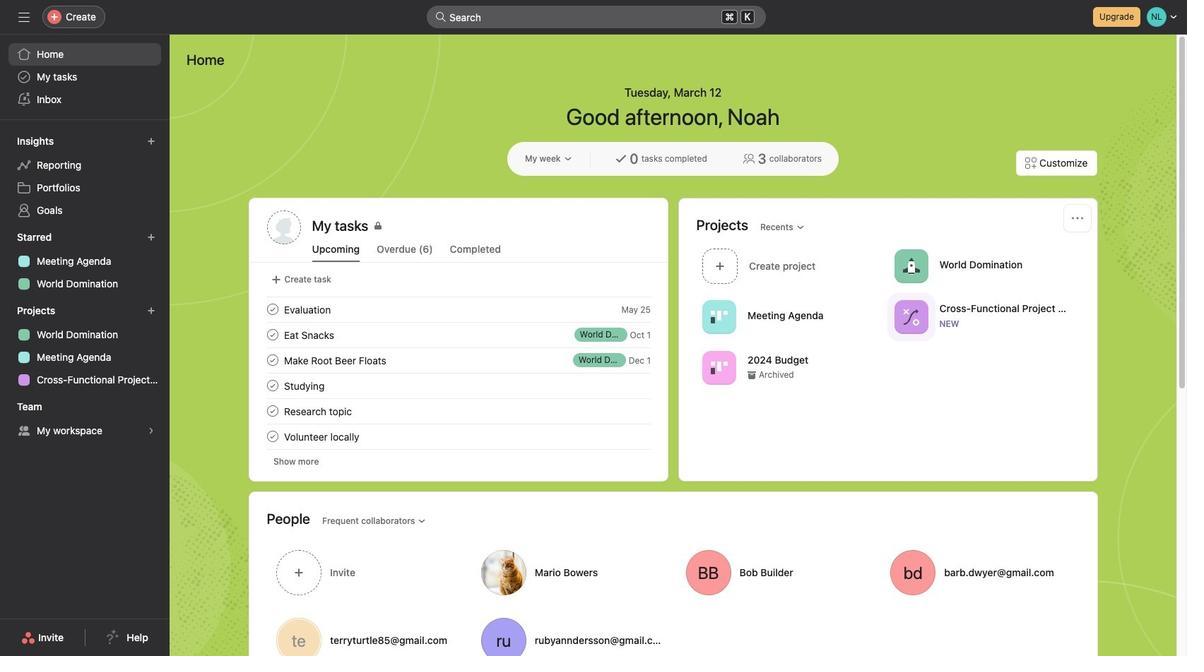 Task type: locate. For each thing, give the bounding box(es) containing it.
2 mark complete image from the top
[[264, 428, 281, 445]]

1 vertical spatial mark complete checkbox
[[264, 327, 281, 344]]

None field
[[427, 6, 766, 28]]

3 mark complete checkbox from the top
[[264, 428, 281, 445]]

insights element
[[0, 129, 170, 225]]

global element
[[0, 35, 170, 119]]

0 vertical spatial mark complete checkbox
[[264, 352, 281, 369]]

Mark complete checkbox
[[264, 352, 281, 369], [264, 378, 281, 395], [264, 428, 281, 445]]

add items to starred image
[[147, 233, 156, 242]]

2 mark complete image from the top
[[264, 327, 281, 344]]

1 vertical spatial board image
[[711, 360, 728, 377]]

1 mark complete checkbox from the top
[[264, 352, 281, 369]]

0 vertical spatial board image
[[711, 309, 728, 326]]

prominent image
[[436, 11, 447, 23]]

1 mark complete checkbox from the top
[[264, 301, 281, 318]]

0 vertical spatial mark complete image
[[264, 403, 281, 420]]

new insights image
[[147, 137, 156, 146]]

mark complete image
[[264, 403, 281, 420], [264, 428, 281, 445]]

teams element
[[0, 395, 170, 445]]

mark complete image
[[264, 301, 281, 318], [264, 327, 281, 344], [264, 352, 281, 369], [264, 378, 281, 395]]

Mark complete checkbox
[[264, 301, 281, 318], [264, 327, 281, 344], [264, 403, 281, 420]]

0 vertical spatial mark complete checkbox
[[264, 301, 281, 318]]

2 vertical spatial mark complete checkbox
[[264, 403, 281, 420]]

1 vertical spatial mark complete checkbox
[[264, 378, 281, 395]]

board image
[[711, 309, 728, 326], [711, 360, 728, 377]]

2 vertical spatial mark complete checkbox
[[264, 428, 281, 445]]

2 mark complete checkbox from the top
[[264, 378, 281, 395]]

1 vertical spatial mark complete image
[[264, 428, 281, 445]]

2 board image from the top
[[711, 360, 728, 377]]

line_and_symbols image
[[903, 309, 920, 326]]



Task type: vqa. For each thing, say whether or not it's contained in the screenshot.
info
no



Task type: describe. For each thing, give the bounding box(es) containing it.
new project or portfolio image
[[147, 307, 156, 315]]

projects element
[[0, 298, 170, 395]]

see details, my workspace image
[[147, 427, 156, 436]]

1 mark complete image from the top
[[264, 301, 281, 318]]

actions image
[[1072, 213, 1084, 224]]

4 mark complete image from the top
[[264, 378, 281, 395]]

3 mark complete checkbox from the top
[[264, 403, 281, 420]]

rocket image
[[903, 258, 920, 275]]

add profile photo image
[[267, 211, 301, 245]]

1 board image from the top
[[711, 309, 728, 326]]

Search tasks, projects, and more text field
[[427, 6, 766, 28]]

starred element
[[0, 225, 170, 298]]

3 mark complete image from the top
[[264, 352, 281, 369]]

1 mark complete image from the top
[[264, 403, 281, 420]]

2 mark complete checkbox from the top
[[264, 327, 281, 344]]

hide sidebar image
[[18, 11, 30, 23]]



